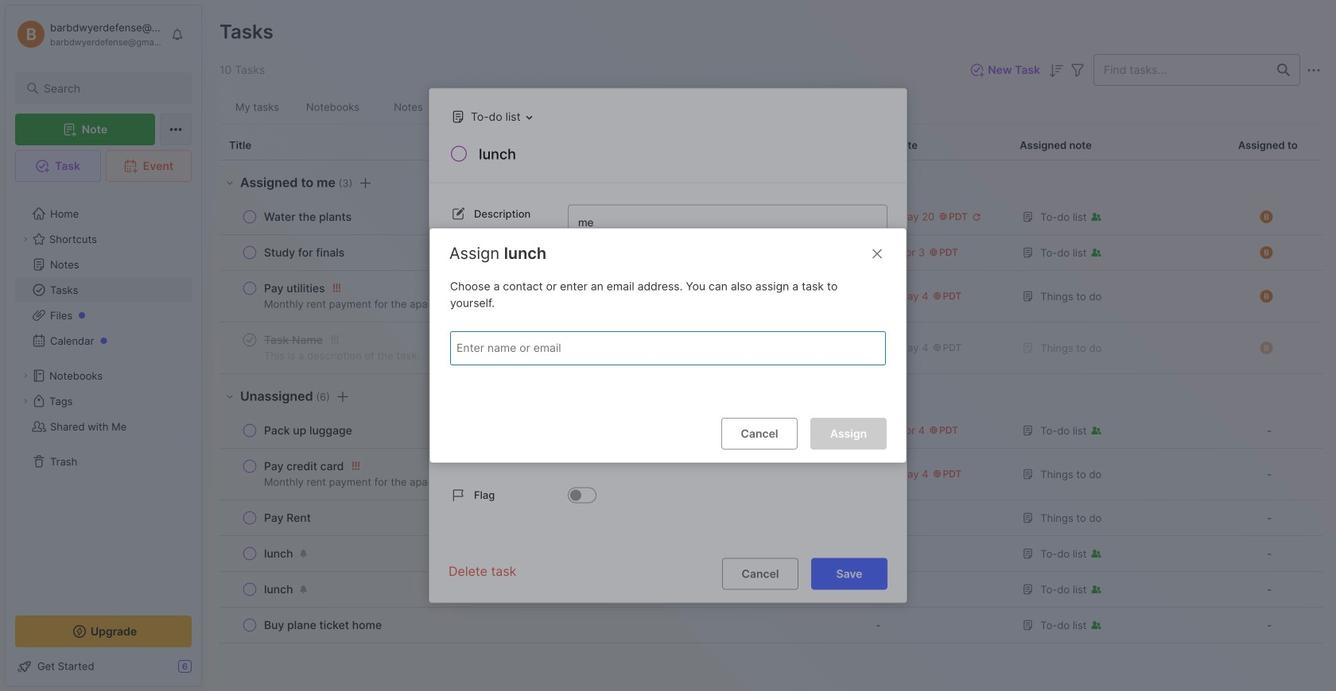 Task type: vqa. For each thing, say whether or not it's contained in the screenshot.
Add Tag icon
no



Task type: describe. For each thing, give the bounding box(es) containing it.
pay rent 8 cell
[[264, 511, 311, 527]]

Add tag field
[[455, 340, 813, 357]]

expand tags image
[[21, 397, 30, 406]]

pack up luggage 6 cell
[[264, 423, 352, 439]]

pay credit card 7 cell
[[264, 459, 344, 475]]

close image
[[868, 245, 887, 264]]

lunch 9 cell
[[264, 546, 293, 562]]

expand notebooks image
[[21, 371, 30, 381]]



Task type: locate. For each thing, give the bounding box(es) containing it.
Find tasks… text field
[[1094, 57, 1268, 83]]

tree inside main element
[[6, 192, 201, 602]]

none search field inside main element
[[44, 79, 171, 98]]

pay utilities 3 cell
[[264, 281, 325, 297]]

lunch 10 cell
[[264, 582, 293, 598]]

None search field
[[44, 79, 171, 98]]

cell
[[863, 501, 1010, 536]]

1 vertical spatial create a task image
[[333, 388, 352, 407]]

row group
[[220, 161, 1323, 644]]

main element
[[0, 0, 207, 692]]

0 vertical spatial create a task image
[[356, 174, 375, 193]]

What is this task about? text field
[[568, 205, 888, 257]]

task name 4 cell
[[264, 332, 323, 348]]

buy plane ticket home 11 cell
[[264, 618, 382, 634]]

tree
[[6, 192, 201, 602]]

study for finals 2 cell
[[264, 245, 345, 261]]

create a task image
[[356, 174, 375, 193], [333, 388, 352, 407]]

Search text field
[[44, 81, 171, 96]]

1 horizontal spatial create a task image
[[356, 174, 375, 193]]

0 horizontal spatial create a task image
[[333, 388, 352, 407]]

water the plants 1 cell
[[264, 209, 352, 225]]

row
[[220, 200, 1323, 235], [229, 206, 854, 228], [220, 235, 1323, 271], [229, 242, 854, 264], [220, 271, 1323, 323], [229, 278, 854, 316], [220, 323, 1323, 375], [229, 329, 854, 367], [220, 414, 1323, 449], [229, 420, 854, 442], [220, 449, 1323, 501], [229, 456, 854, 494], [220, 501, 1323, 537], [229, 507, 854, 530], [220, 537, 1323, 573], [229, 543, 854, 565], [220, 573, 1323, 608], [229, 579, 854, 601], [220, 608, 1323, 644], [229, 615, 854, 637]]



